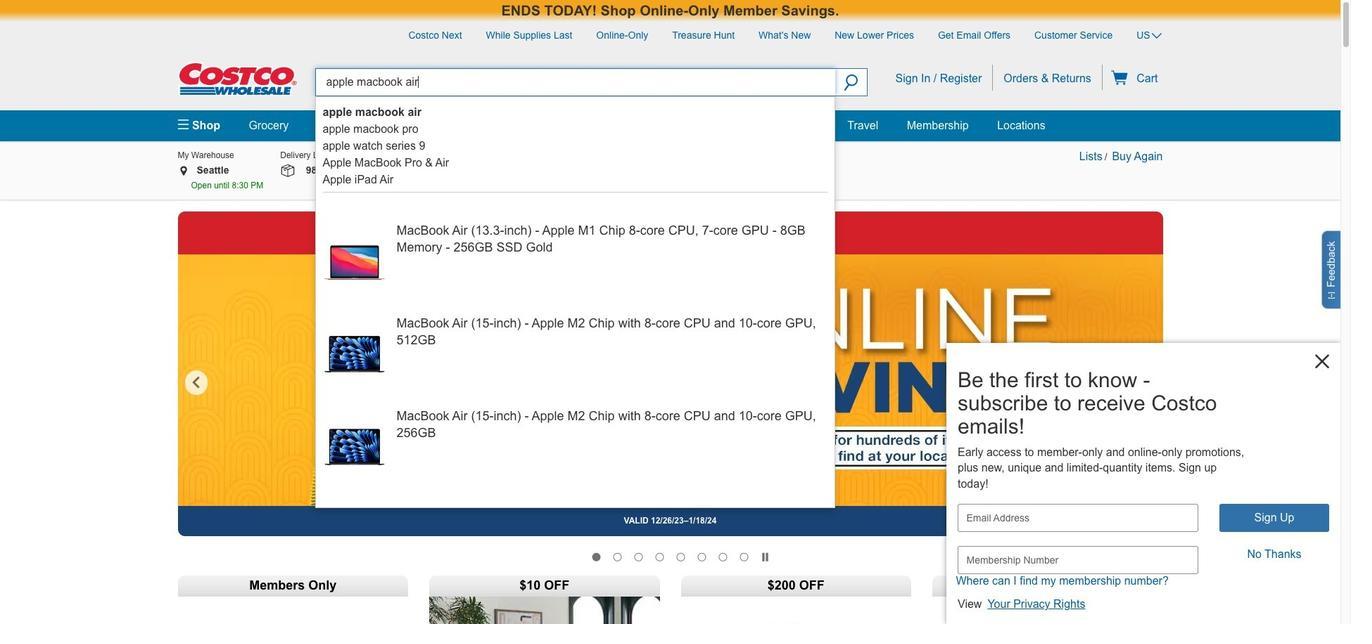 Task type: describe. For each thing, give the bounding box(es) containing it.
lego auspicious dragon image
[[178, 598, 408, 625]]

main element
[[178, 110, 1163, 142]]

costco us homepage image
[[178, 62, 297, 96]]

search image
[[844, 74, 858, 93]]

lenovo ideapad slim 5 16" 1080p touchscreen laptop r7/16/1 image
[[681, 598, 911, 625]]

close email sign up form image
[[1315, 355, 1329, 371]]



Task type: locate. For each thing, give the bounding box(es) containing it.
online savings. shop for hundreds of items you won't find at your local costco. image
[[178, 255, 1163, 507]]

None email field
[[958, 505, 1198, 533]]

mohawk luxury vinyl plank flooring image
[[429, 598, 660, 625]]

None field
[[958, 547, 1198, 575]]

bosch 800 series top control towel bar handle dishwasher, stainless steel tub, crystaldry technology, ultra quiet 42 dba image
[[932, 598, 1163, 625]]

Search text field
[[315, 68, 836, 96], [315, 68, 836, 96]]



Task type: vqa. For each thing, say whether or not it's contained in the screenshot.
Online Savings. Shop for hundreds of items you won't find at your local Costco. Image
yes



